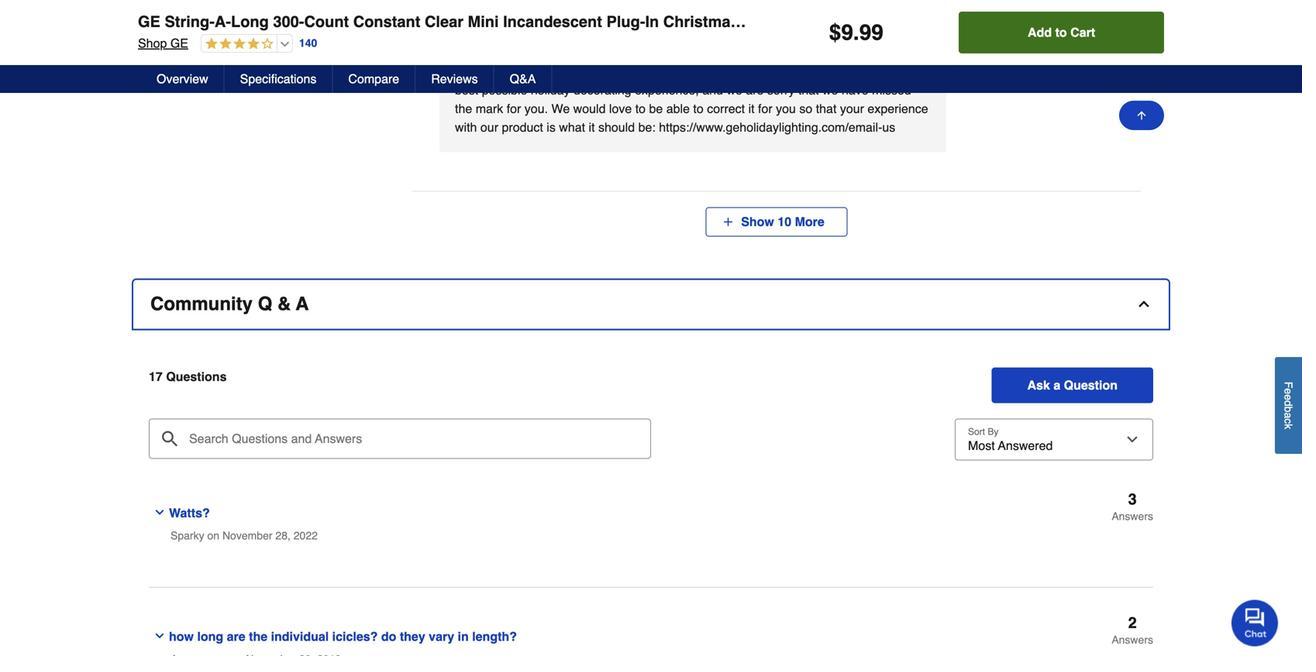 Task type: describe. For each thing, give the bounding box(es) containing it.
be
[[649, 102, 663, 116]]

2 e from the top
[[1283, 395, 1295, 401]]

1 vertical spatial our
[[481, 120, 499, 135]]

lizz, our goal when you buy a ge holiday lighting product is to provide you with the best possible holiday decorating experience, and we are sorry that we have missed the mark for you. we would love to be able to correct it for you so that your experience with our product is what it should be: https://www.geholidaylighting.com/email-us
[[455, 64, 929, 135]]

show 10 more
[[735, 215, 832, 229]]

ask
[[1028, 379, 1051, 393]]

3 answers element
[[1112, 491, 1154, 523]]

constant
[[353, 13, 421, 31]]

on
[[207, 530, 219, 543]]

compare button
[[333, 65, 416, 93]]

long
[[197, 630, 223, 644]]

a inside 17 questions ask a question
[[1054, 379, 1061, 393]]

sparky
[[171, 530, 204, 543]]

the inside button
[[249, 630, 268, 644]]

plug-
[[607, 13, 645, 31]]

0 vertical spatial that
[[799, 83, 819, 97]]

to left be
[[636, 102, 646, 116]]

0 vertical spatial our
[[484, 64, 502, 79]]

ge string-a-long 300-count constant clear mini incandescent plug-in christmas icicle lights
[[138, 13, 833, 31]]

https://www.geholidaylighting.com/email-
[[659, 120, 883, 135]]

sorry
[[768, 83, 795, 97]]

1 vertical spatial is
[[547, 120, 556, 135]]

to up sorry in the right of the page
[[793, 64, 803, 79]]

watts? button
[[149, 492, 953, 524]]

question
[[1064, 379, 1118, 393]]

sparky on november 28, 2022
[[171, 530, 318, 543]]

holiday inside nicolas holiday december 3, 2020
[[1013, 21, 1052, 34]]

missed
[[872, 83, 912, 97]]

to right "able"
[[693, 102, 704, 116]]

.
[[854, 20, 860, 45]]

mini
[[468, 13, 499, 31]]

q&a button
[[494, 65, 552, 93]]

10
[[778, 215, 792, 229]]

0 horizontal spatial with
[[455, 120, 477, 135]]

shop ge
[[138, 36, 188, 50]]

should
[[599, 120, 635, 135]]

1 vertical spatial the
[[455, 102, 472, 116]]

christmas
[[664, 13, 739, 31]]

chevron down image
[[154, 631, 166, 643]]

chevron up image
[[1137, 297, 1152, 312]]

incandescent
[[503, 13, 602, 31]]

holiday inside lizz, our goal when you buy a ge holiday lighting product is to provide you with the best possible holiday decorating experience, and we are sorry that we have missed the mark for you. we would love to be able to correct it for you so that your experience with our product is what it should be: https://www.geholidaylighting.com/email-us
[[644, 64, 685, 79]]

and
[[703, 83, 723, 97]]

how long are the individual icicles?  do they vary in length?
[[169, 630, 517, 644]]

able
[[667, 102, 690, 116]]

goal
[[505, 64, 529, 79]]

1 vertical spatial that
[[816, 102, 837, 116]]

2
[[1129, 615, 1137, 632]]

&
[[278, 294, 291, 315]]

0 horizontal spatial product
[[502, 120, 543, 135]]

overview button
[[141, 65, 225, 93]]

clear
[[425, 13, 464, 31]]

chevron down image
[[154, 507, 166, 519]]

holiday
[[531, 83, 570, 97]]

lizz,
[[455, 64, 481, 79]]

1 e from the top
[[1283, 389, 1295, 395]]

be:
[[639, 120, 656, 135]]

overview
[[157, 72, 208, 86]]

more
[[795, 215, 825, 229]]

december
[[972, 40, 1014, 51]]

would
[[573, 102, 606, 116]]

in
[[645, 13, 659, 31]]

so
[[800, 102, 813, 116]]

0 vertical spatial with
[[874, 64, 896, 79]]

length?
[[472, 630, 517, 644]]

Search Questions and Answers text field
[[149, 419, 651, 460]]

99
[[860, 20, 884, 45]]

best
[[455, 83, 479, 97]]

add to cart
[[1028, 25, 1096, 40]]

a-
[[215, 13, 231, 31]]

f
[[1283, 382, 1295, 389]]

correct
[[707, 102, 745, 116]]

a inside f e e d b a c k button
[[1283, 413, 1295, 419]]

2020
[[1027, 40, 1048, 51]]

a inside lizz, our goal when you buy a ge holiday lighting product is to provide you with the best possible holiday decorating experience, and we are sorry that we have missed the mark for you. we would love to be able to correct it for you so that your experience with our product is what it should be: https://www.geholidaylighting.com/email-us
[[612, 64, 619, 79]]

2 horizontal spatial the
[[900, 64, 917, 79]]

specifications button
[[225, 65, 333, 93]]

300-
[[273, 13, 304, 31]]

us
[[883, 120, 896, 135]]

november
[[222, 530, 273, 543]]

compare
[[348, 72, 399, 86]]

1 for from the left
[[507, 102, 521, 116]]

watts?
[[169, 506, 210, 521]]

your
[[840, 102, 864, 116]]

1 vertical spatial ge
[[170, 36, 188, 50]]

reviews
[[431, 72, 478, 86]]

17
[[149, 370, 163, 384]]

2022
[[294, 530, 318, 543]]

d
[[1283, 401, 1295, 407]]

love
[[609, 102, 632, 116]]

answers for 2
[[1112, 634, 1154, 647]]

nicolas
[[972, 21, 1010, 34]]

provide
[[807, 64, 848, 79]]

ge inside lizz, our goal when you buy a ge holiday lighting product is to provide you with the best possible holiday decorating experience, and we are sorry that we have missed the mark for you. we would love to be able to correct it for you so that your experience with our product is what it should be: https://www.geholidaylighting.com/email-us
[[623, 64, 641, 79]]

long
[[231, 13, 269, 31]]

decorating
[[574, 83, 632, 97]]



Task type: vqa. For each thing, say whether or not it's contained in the screenshot.
Martha
no



Task type: locate. For each thing, give the bounding box(es) containing it.
it down would
[[589, 120, 595, 135]]

community q & a button
[[133, 280, 1169, 329]]

0 horizontal spatial a
[[612, 64, 619, 79]]

lighting
[[689, 64, 732, 79]]

string-
[[165, 13, 215, 31]]

ge down string-
[[170, 36, 188, 50]]

have
[[842, 83, 869, 97]]

answers down "3"
[[1112, 511, 1154, 523]]

c
[[1283, 419, 1295, 424]]

140
[[299, 37, 317, 49]]

icicles?
[[332, 630, 378, 644]]

2 answers from the top
[[1112, 634, 1154, 647]]

geholidaylighting image
[[972, 51, 1088, 67]]

1 vertical spatial answers
[[1112, 634, 1154, 647]]

0 vertical spatial are
[[746, 83, 764, 97]]

0 horizontal spatial the
[[249, 630, 268, 644]]

0 horizontal spatial it
[[589, 120, 595, 135]]

9
[[842, 20, 854, 45]]

to
[[1056, 25, 1067, 40], [793, 64, 803, 79], [636, 102, 646, 116], [693, 102, 704, 116]]

0 vertical spatial answers
[[1112, 511, 1154, 523]]

0 vertical spatial is
[[781, 64, 790, 79]]

with up missed
[[874, 64, 896, 79]]

f e e d b a c k
[[1283, 382, 1295, 430]]

1 horizontal spatial product
[[736, 64, 777, 79]]

product down you.
[[502, 120, 543, 135]]

q&a
[[510, 72, 536, 86]]

2 horizontal spatial you
[[851, 64, 871, 79]]

the up missed
[[900, 64, 917, 79]]

1 horizontal spatial is
[[781, 64, 790, 79]]

1 horizontal spatial it
[[749, 102, 755, 116]]

2 vertical spatial the
[[249, 630, 268, 644]]

1 horizontal spatial holiday
[[1013, 21, 1052, 34]]

community q & a
[[150, 294, 309, 315]]

the left the individual
[[249, 630, 268, 644]]

you up have
[[851, 64, 871, 79]]

we
[[552, 102, 570, 116]]

that up "so"
[[799, 83, 819, 97]]

our down mark
[[481, 120, 499, 135]]

in
[[458, 630, 469, 644]]

mark
[[476, 102, 503, 116]]

holiday up experience,
[[644, 64, 685, 79]]

ask a question button
[[992, 368, 1154, 404]]

1 we from the left
[[727, 83, 743, 97]]

to inside button
[[1056, 25, 1067, 40]]

chat invite button image
[[1232, 600, 1279, 647]]

reviews button
[[416, 65, 494, 93]]

1 vertical spatial are
[[227, 630, 246, 644]]

experience
[[868, 102, 929, 116]]

1 horizontal spatial with
[[874, 64, 896, 79]]

you.
[[525, 102, 548, 116]]

nicolas holiday december 3, 2020
[[972, 21, 1052, 51]]

f e e d b a c k button
[[1275, 358, 1303, 454]]

add
[[1028, 25, 1052, 40]]

show
[[741, 215, 774, 229]]

1 vertical spatial with
[[455, 120, 477, 135]]

2 horizontal spatial ge
[[623, 64, 641, 79]]

our
[[484, 64, 502, 79], [481, 120, 499, 135]]

0 horizontal spatial for
[[507, 102, 521, 116]]

0 horizontal spatial ge
[[138, 13, 160, 31]]

a right buy
[[612, 64, 619, 79]]

lights
[[787, 13, 833, 31]]

1 horizontal spatial for
[[758, 102, 773, 116]]

1 horizontal spatial are
[[746, 83, 764, 97]]

is down we
[[547, 120, 556, 135]]

it right correct
[[749, 102, 755, 116]]

0 vertical spatial the
[[900, 64, 917, 79]]

how
[[169, 630, 194, 644]]

2 vertical spatial a
[[1283, 413, 1295, 419]]

community
[[150, 294, 253, 315]]

they
[[400, 630, 425, 644]]

holiday
[[1013, 21, 1052, 34], [644, 64, 685, 79]]

buy
[[589, 64, 609, 79]]

are
[[746, 83, 764, 97], [227, 630, 246, 644]]

are right long
[[227, 630, 246, 644]]

a up 'k'
[[1283, 413, 1295, 419]]

e up d
[[1283, 389, 1295, 395]]

a right ask
[[1054, 379, 1061, 393]]

1 answers from the top
[[1112, 511, 1154, 523]]

2 answers
[[1112, 615, 1154, 647]]

0 horizontal spatial are
[[227, 630, 246, 644]]

you down sorry in the right of the page
[[776, 102, 796, 116]]

2 we from the left
[[823, 83, 839, 97]]

are inside button
[[227, 630, 246, 644]]

icicle
[[744, 13, 782, 31]]

3,
[[1017, 40, 1025, 51]]

b
[[1283, 407, 1295, 413]]

you left buy
[[565, 64, 585, 79]]

individual
[[271, 630, 329, 644]]

how long are the individual icicles?  do they vary in length? button
[[149, 616, 953, 648]]

do
[[381, 630, 396, 644]]

that right "so"
[[816, 102, 837, 116]]

you
[[565, 64, 585, 79], [851, 64, 871, 79], [776, 102, 796, 116]]

arrow up image
[[1136, 109, 1148, 122]]

shop
[[138, 36, 167, 50]]

are left sorry in the right of the page
[[746, 83, 764, 97]]

0 vertical spatial product
[[736, 64, 777, 79]]

for down possible
[[507, 102, 521, 116]]

1 horizontal spatial you
[[776, 102, 796, 116]]

0 horizontal spatial we
[[727, 83, 743, 97]]

a
[[296, 294, 309, 315]]

ge up shop
[[138, 13, 160, 31]]

2 vertical spatial ge
[[623, 64, 641, 79]]

is
[[781, 64, 790, 79], [547, 120, 556, 135]]

for up https://www.geholidaylighting.com/email-
[[758, 102, 773, 116]]

2 for from the left
[[758, 102, 773, 116]]

experience,
[[635, 83, 699, 97]]

17 questions ask a question
[[149, 370, 1118, 393]]

1 horizontal spatial ge
[[170, 36, 188, 50]]

arrow right image
[[413, 21, 428, 36]]

0 horizontal spatial is
[[547, 120, 556, 135]]

ge right buy
[[623, 64, 641, 79]]

1 vertical spatial holiday
[[644, 64, 685, 79]]

what
[[559, 120, 585, 135]]

product
[[736, 64, 777, 79], [502, 120, 543, 135]]

plus image
[[722, 216, 735, 228]]

28,
[[276, 530, 291, 543]]

is up sorry in the right of the page
[[781, 64, 790, 79]]

1 horizontal spatial a
[[1054, 379, 1061, 393]]

for
[[507, 102, 521, 116], [758, 102, 773, 116]]

e up the b
[[1283, 395, 1295, 401]]

count
[[304, 13, 349, 31]]

0 vertical spatial a
[[612, 64, 619, 79]]

our up possible
[[484, 64, 502, 79]]

answers down 2
[[1112, 634, 1154, 647]]

a
[[612, 64, 619, 79], [1054, 379, 1061, 393], [1283, 413, 1295, 419]]

we down provide on the top of page
[[823, 83, 839, 97]]

0 vertical spatial ge
[[138, 13, 160, 31]]

3 answers
[[1112, 491, 1154, 523]]

1 vertical spatial a
[[1054, 379, 1061, 393]]

the down best
[[455, 102, 472, 116]]

when
[[532, 64, 562, 79]]

0 horizontal spatial holiday
[[644, 64, 685, 79]]

possible
[[482, 83, 528, 97]]

1 horizontal spatial we
[[823, 83, 839, 97]]

product up sorry in the right of the page
[[736, 64, 777, 79]]

answers for 3
[[1112, 511, 1154, 523]]

we up correct
[[727, 83, 743, 97]]

$
[[829, 20, 842, 45]]

0 vertical spatial holiday
[[1013, 21, 1052, 34]]

it
[[749, 102, 755, 116], [589, 120, 595, 135]]

2 horizontal spatial a
[[1283, 413, 1295, 419]]

are inside lizz, our goal when you buy a ge holiday lighting product is to provide you with the best possible holiday decorating experience, and we are sorry that we have missed the mark for you. we would love to be able to correct it for you so that your experience with our product is what it should be: https://www.geholidaylighting.com/email-us
[[746, 83, 764, 97]]

0 vertical spatial it
[[749, 102, 755, 116]]

1 vertical spatial product
[[502, 120, 543, 135]]

k
[[1283, 424, 1295, 430]]

3.9 stars image
[[202, 37, 274, 52]]

1 vertical spatial it
[[589, 120, 595, 135]]

1 horizontal spatial the
[[455, 102, 472, 116]]

with down mark
[[455, 120, 477, 135]]

$ 9 . 99
[[829, 20, 884, 45]]

q
[[258, 294, 272, 315]]

0 horizontal spatial you
[[565, 64, 585, 79]]

to right add
[[1056, 25, 1067, 40]]

e
[[1283, 389, 1295, 395], [1283, 395, 1295, 401]]

holiday up 2020
[[1013, 21, 1052, 34]]

2 answers element
[[1112, 615, 1154, 647]]



